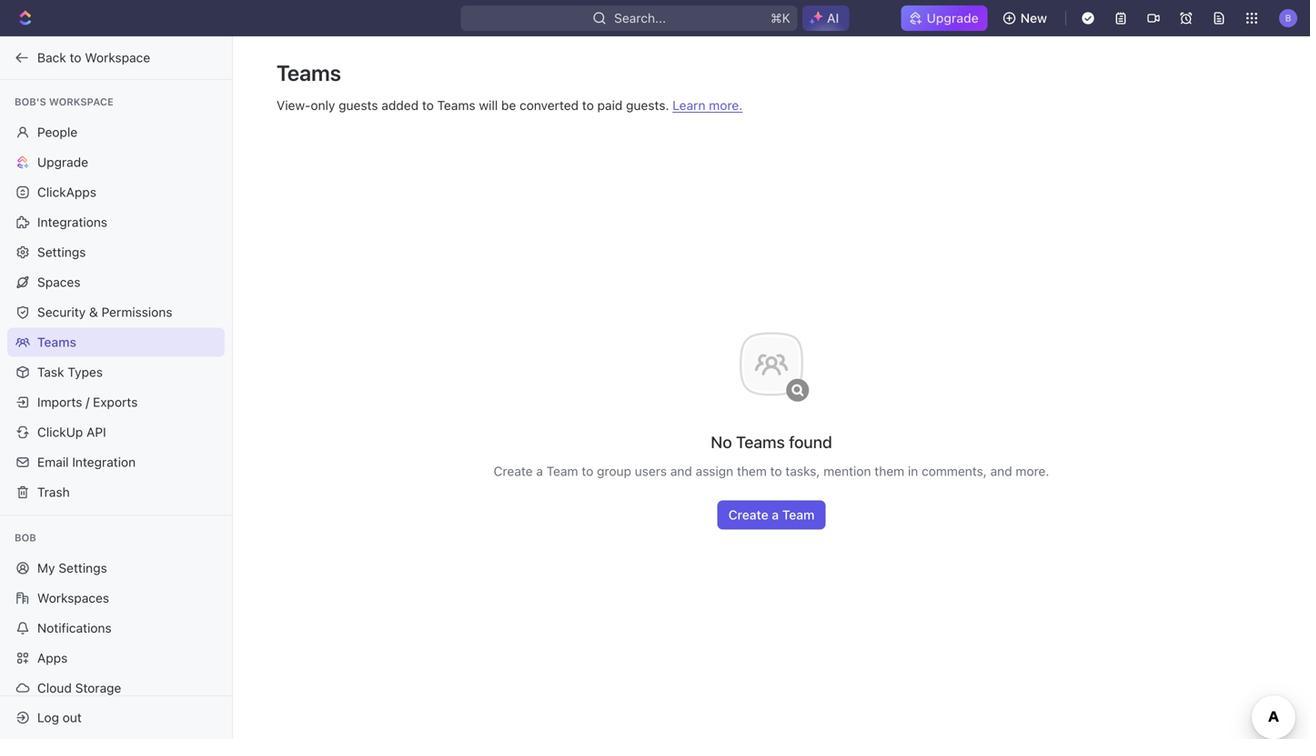Task type: describe. For each thing, give the bounding box(es) containing it.
security & permissions link
[[7, 298, 225, 327]]

a for create a team
[[772, 508, 779, 523]]

⌘k
[[771, 10, 791, 25]]

b
[[1285, 13, 1292, 23]]

0 vertical spatial settings
[[37, 245, 86, 260]]

imports / exports
[[37, 395, 138, 410]]

only
[[311, 98, 335, 113]]

exports
[[93, 395, 138, 410]]

search...
[[615, 10, 666, 25]]

&
[[89, 305, 98, 320]]

view-only guests added to teams will be converted to paid guests. learn more.
[[277, 98, 743, 113]]

be
[[501, 98, 516, 113]]

cloud storage link
[[7, 674, 225, 703]]

2 and from the left
[[991, 464, 1012, 479]]

imports
[[37, 395, 82, 410]]

teams down security in the left of the page
[[37, 335, 76, 350]]

my settings
[[37, 561, 107, 576]]

spaces link
[[7, 268, 225, 297]]

teams left will
[[437, 98, 476, 113]]

ai button
[[803, 5, 849, 31]]

clickapps link
[[7, 178, 225, 207]]

cloud storage
[[37, 681, 121, 696]]

spaces
[[37, 275, 80, 290]]

converted
[[520, 98, 579, 113]]

1 and from the left
[[670, 464, 692, 479]]

task types link
[[7, 358, 225, 387]]

integration
[[72, 455, 136, 470]]

settings link
[[7, 238, 225, 267]]

teams up create a team to group users and assign them to tasks, mention them in comments, and more.
[[736, 433, 785, 452]]

to left the paid
[[582, 98, 594, 113]]

my settings link
[[7, 554, 225, 583]]

upgrade for rightmost upgrade link
[[927, 10, 979, 25]]

comments,
[[922, 464, 987, 479]]

notifications link
[[7, 614, 225, 643]]

create a team to group users and assign them to tasks, mention them in comments, and more.
[[494, 464, 1050, 479]]

tasks,
[[786, 464, 820, 479]]

apps link
[[7, 644, 225, 673]]

log out
[[37, 711, 82, 726]]

1 vertical spatial settings
[[59, 561, 107, 576]]

no teams found
[[711, 433, 832, 452]]

apps
[[37, 651, 68, 666]]

create a team button
[[718, 501, 826, 530]]

trash
[[37, 485, 70, 500]]

ai
[[827, 10, 839, 25]]

task types
[[37, 365, 103, 380]]

security
[[37, 305, 86, 320]]

paid
[[597, 98, 623, 113]]

integrations
[[37, 215, 107, 230]]

to inside button
[[70, 50, 81, 65]]

clickup api
[[37, 425, 106, 440]]

team for create a team to group users and assign them to tasks, mention them in comments, and more.
[[547, 464, 578, 479]]

group
[[597, 464, 631, 479]]

upgrade for the left upgrade link
[[37, 155, 88, 170]]

email integration link
[[7, 448, 225, 477]]

guests
[[339, 98, 378, 113]]

out
[[63, 711, 82, 726]]



Task type: locate. For each thing, give the bounding box(es) containing it.
clickup
[[37, 425, 83, 440]]

no
[[711, 433, 732, 452]]

0 vertical spatial create
[[494, 464, 533, 479]]

and right users
[[670, 464, 692, 479]]

/
[[86, 395, 89, 410]]

permissions
[[102, 305, 172, 320]]

1 vertical spatial more.
[[1016, 464, 1050, 479]]

1 horizontal spatial upgrade link
[[901, 5, 988, 31]]

users
[[635, 464, 667, 479]]

more. right comments,
[[1016, 464, 1050, 479]]

team down tasks,
[[782, 508, 815, 523]]

api
[[86, 425, 106, 440]]

1 horizontal spatial team
[[782, 508, 815, 523]]

upgrade link
[[901, 5, 988, 31], [7, 148, 225, 177]]

workspace inside button
[[85, 50, 150, 65]]

0 horizontal spatial team
[[547, 464, 578, 479]]

mention
[[824, 464, 871, 479]]

task
[[37, 365, 64, 380]]

0 vertical spatial workspace
[[85, 50, 150, 65]]

create inside "button"
[[729, 508, 769, 523]]

workspace up 'people'
[[49, 96, 114, 108]]

1 them from the left
[[737, 464, 767, 479]]

imports / exports link
[[7, 388, 225, 417]]

will
[[479, 98, 498, 113]]

to
[[70, 50, 81, 65], [422, 98, 434, 113], [582, 98, 594, 113], [582, 464, 594, 479], [770, 464, 782, 479]]

added
[[382, 98, 419, 113]]

back to workspace
[[37, 50, 150, 65]]

back to workspace button
[[7, 43, 216, 72]]

security & permissions
[[37, 305, 172, 320]]

1 horizontal spatial and
[[991, 464, 1012, 479]]

upgrade left new "button"
[[927, 10, 979, 25]]

a for create a team to group users and assign them to tasks, mention them in comments, and more.
[[536, 464, 543, 479]]

0 horizontal spatial create
[[494, 464, 533, 479]]

to right added at the top of page
[[422, 98, 434, 113]]

and right comments,
[[991, 464, 1012, 479]]

storage
[[75, 681, 121, 696]]

log
[[37, 711, 59, 726]]

bob's workspace
[[15, 96, 114, 108]]

to left group
[[582, 464, 594, 479]]

create for create a team
[[729, 508, 769, 523]]

back
[[37, 50, 66, 65]]

upgrade
[[927, 10, 979, 25], [37, 155, 88, 170]]

clickup api link
[[7, 418, 225, 447]]

settings up spaces
[[37, 245, 86, 260]]

1 horizontal spatial upgrade
[[927, 10, 979, 25]]

create a team
[[729, 508, 815, 523]]

0 horizontal spatial upgrade link
[[7, 148, 225, 177]]

workspace right the back
[[85, 50, 150, 65]]

them down "no teams found"
[[737, 464, 767, 479]]

1 horizontal spatial create
[[729, 508, 769, 523]]

0 horizontal spatial a
[[536, 464, 543, 479]]

0 horizontal spatial them
[[737, 464, 767, 479]]

1 vertical spatial workspace
[[49, 96, 114, 108]]

teams
[[277, 60, 341, 86], [437, 98, 476, 113], [37, 335, 76, 350], [736, 433, 785, 452]]

team inside "button"
[[782, 508, 815, 523]]

0 horizontal spatial upgrade
[[37, 155, 88, 170]]

learn more. link
[[673, 98, 743, 113]]

0 vertical spatial more.
[[709, 98, 743, 113]]

1 vertical spatial create
[[729, 508, 769, 523]]

teams link
[[7, 328, 225, 357]]

assign
[[696, 464, 734, 479]]

bob
[[15, 532, 36, 544]]

create for create a team to group users and assign them to tasks, mention them in comments, and more.
[[494, 464, 533, 479]]

0 vertical spatial upgrade
[[927, 10, 979, 25]]

in
[[908, 464, 918, 479]]

team for create a team
[[782, 508, 815, 523]]

log out button
[[7, 704, 217, 733]]

1 vertical spatial team
[[782, 508, 815, 523]]

bob's
[[15, 96, 46, 108]]

1 vertical spatial upgrade link
[[7, 148, 225, 177]]

create
[[494, 464, 533, 479], [729, 508, 769, 523]]

upgrade link left new "button"
[[901, 5, 988, 31]]

guests.
[[626, 98, 669, 113]]

view-
[[277, 98, 311, 113]]

a inside "button"
[[772, 508, 779, 523]]

1 vertical spatial a
[[772, 508, 779, 523]]

my
[[37, 561, 55, 576]]

upgrade up clickapps
[[37, 155, 88, 170]]

found
[[789, 433, 832, 452]]

workspace
[[85, 50, 150, 65], [49, 96, 114, 108]]

people link
[[7, 118, 225, 147]]

settings up "workspaces"
[[59, 561, 107, 576]]

more.
[[709, 98, 743, 113], [1016, 464, 1050, 479]]

0 vertical spatial a
[[536, 464, 543, 479]]

a left group
[[536, 464, 543, 479]]

1 horizontal spatial more.
[[1016, 464, 1050, 479]]

them
[[737, 464, 767, 479], [875, 464, 905, 479]]

to left tasks,
[[770, 464, 782, 479]]

2 them from the left
[[875, 464, 905, 479]]

upgrade link down people link
[[7, 148, 225, 177]]

them left the in
[[875, 464, 905, 479]]

learn
[[673, 98, 706, 113]]

team left group
[[547, 464, 578, 479]]

workspaces link
[[7, 584, 225, 613]]

b button
[[1274, 4, 1303, 33]]

integrations link
[[7, 208, 225, 237]]

0 horizontal spatial more.
[[709, 98, 743, 113]]

new button
[[995, 4, 1058, 33]]

workspaces
[[37, 591, 109, 606]]

email integration
[[37, 455, 136, 470]]

notifications
[[37, 621, 112, 636]]

email
[[37, 455, 69, 470]]

0 vertical spatial team
[[547, 464, 578, 479]]

0 horizontal spatial and
[[670, 464, 692, 479]]

more. right learn
[[709, 98, 743, 113]]

a down create a team to group users and assign them to tasks, mention them in comments, and more.
[[772, 508, 779, 523]]

to right the back
[[70, 50, 81, 65]]

1 horizontal spatial a
[[772, 508, 779, 523]]

people
[[37, 125, 77, 140]]

trash link
[[7, 478, 225, 507]]

a
[[536, 464, 543, 479], [772, 508, 779, 523]]

1 horizontal spatial them
[[875, 464, 905, 479]]

clickapps
[[37, 185, 96, 200]]

settings
[[37, 245, 86, 260], [59, 561, 107, 576]]

1 vertical spatial upgrade
[[37, 155, 88, 170]]

teams up only
[[277, 60, 341, 86]]

team
[[547, 464, 578, 479], [782, 508, 815, 523]]

0 vertical spatial upgrade link
[[901, 5, 988, 31]]

cloud
[[37, 681, 72, 696]]

types
[[68, 365, 103, 380]]

new
[[1021, 10, 1047, 25]]



Task type: vqa. For each thing, say whether or not it's contained in the screenshot.
tab list
no



